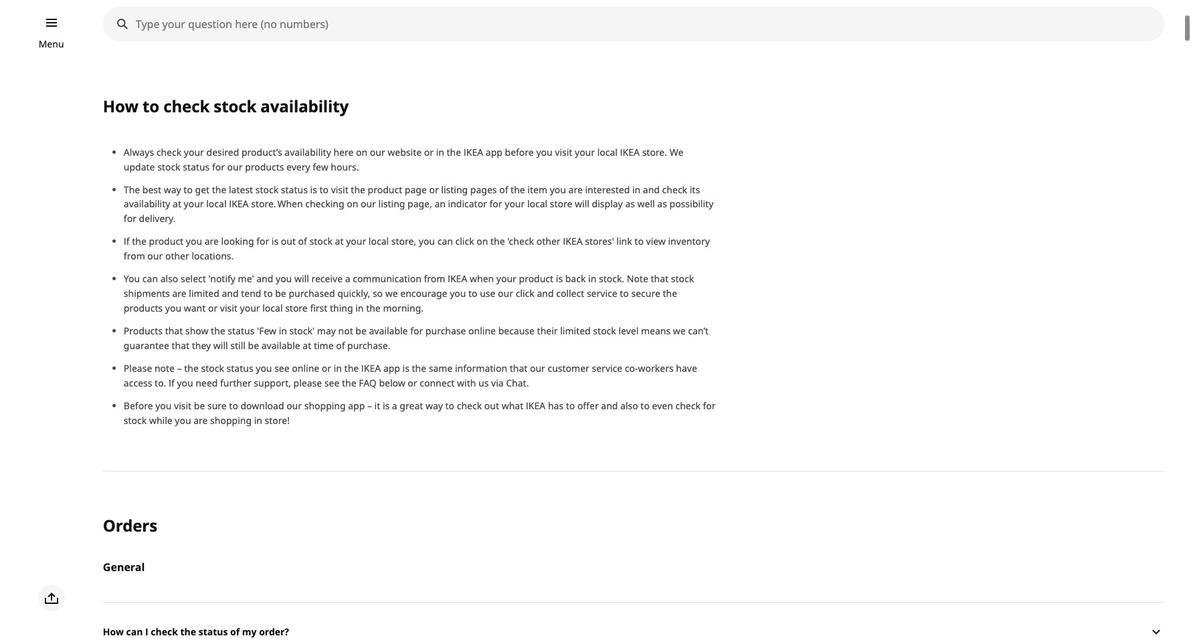 Task type: vqa. For each thing, say whether or not it's contained in the screenshot.
Do you have a recycling program?'s Do
no



Task type: describe. For each thing, give the bounding box(es) containing it.
product inside you can also select 'notify me' and you will receive a communication from ikea when your product is back in stock. note that stock shipments are limited and tend to be purchased quickly, so we encourage you to use our click and collect service to secure the products you want or visit your local store first thing in the morning.
[[519, 273, 554, 285]]

please
[[294, 377, 322, 390]]

can inside if the product you are looking for is out of stock at your local store, you can click on the 'check other ikea stores' link to view inventory from our other locations.
[[437, 235, 453, 248]]

are inside "the best way to get the latest stock status is to visit the product page or listing pages of the item you are interested in and check its availability at your local ikea store. when checking on our listing page, an indicator for your local store will display as well as possibility for delivery."
[[569, 183, 583, 196]]

from inside you can also select 'notify me' and you will receive a communication from ikea when your product is back in stock. note that stock shipments are limited and tend to be purchased quickly, so we encourage you to use our click and collect service to secure the products you want or visit your local store first thing in the morning.
[[424, 273, 445, 285]]

the right secure
[[663, 287, 677, 300]]

our left website at the left of the page
[[370, 146, 385, 158]]

store. when
[[251, 198, 303, 210]]

store.
[[642, 146, 667, 158]]

ikea inside you can also select 'notify me' and you will receive a communication from ikea when your product is back in stock. note that stock shipments are limited and tend to be purchased quickly, so we encourage you to use our click and collect service to secure the products you want or visit your local store first thing in the morning.
[[448, 273, 467, 285]]

receive
[[311, 273, 343, 285]]

is inside the before you visit be sure to download our shopping app – it is a great way to check out what ikea has to offer and also to even check for stock while you are shopping in store!
[[383, 400, 390, 412]]

local inside if the product you are looking for is out of stock at your local store, you can click on the 'check other ikea stores' link to view inventory from our other locations.
[[369, 235, 389, 248]]

general
[[103, 560, 145, 575]]

of inside dropdown button
[[230, 625, 240, 638]]

and inside "the best way to get the latest stock status is to visit the product page or listing pages of the item you are interested in and check its availability at your local ikea store. when checking on our listing page, an indicator for your local store will display as well as possibility for delivery."
[[643, 183, 660, 196]]

the left item
[[511, 183, 525, 196]]

0 horizontal spatial other
[[165, 250, 189, 263]]

you left want
[[165, 302, 181, 315]]

you
[[124, 273, 140, 285]]

the down the so
[[366, 302, 381, 315]]

the left same
[[412, 362, 426, 375]]

you up purchased
[[276, 273, 292, 285]]

you inside always check your desired product's availability here on our website or in the ikea app before you visit your local ikea store. we update stock status for our products every few hours.
[[536, 146, 553, 158]]

purchase.
[[347, 340, 390, 352]]

note
[[155, 362, 175, 375]]

offer
[[578, 400, 599, 412]]

will inside products that show the status 'few in stock' may not be available for purchase online because their limited stock level means we can't guarantee that they will still be available at time of purchase.
[[213, 340, 228, 352]]

status inside products that show the status 'few in stock' may not be available for purchase online because their limited stock level means we can't guarantee that they will still be available at time of purchase.
[[228, 325, 255, 338]]

your up interested
[[575, 146, 595, 158]]

information
[[455, 362, 507, 375]]

and down 'notify
[[222, 287, 239, 300]]

desired
[[206, 146, 239, 158]]

limited inside you can also select 'notify me' and you will receive a communication from ikea when your product is back in stock. note that stock shipments are limited and tend to be purchased quickly, so we encourage you to use our click and collect service to secure the products you want or visit your local store first thing in the morning.
[[189, 287, 219, 300]]

that inside please note – the stock status you see online or in the ikea app is the same information that our customer service co-workers have access to. if you need further support, please see the faq below or connect with us via chat.
[[510, 362, 528, 375]]

below
[[379, 377, 405, 390]]

0 horizontal spatial see
[[274, 362, 290, 375]]

stock up desired
[[214, 95, 256, 117]]

for down pages
[[490, 198, 502, 210]]

hours.
[[331, 160, 359, 173]]

is inside if the product you are looking for is out of stock at your local store, you can click on the 'check other ikea stores' link to view inventory from our other locations.
[[272, 235, 279, 248]]

service inside please note – the stock status you see online or in the ikea app is the same information that our customer service co-workers have access to. if you need further support, please see the faq below or connect with us via chat.
[[592, 362, 623, 375]]

checking
[[305, 198, 344, 210]]

is inside please note – the stock status you see online or in the ikea app is the same information that our customer service co-workers have access to. if you need further support, please see the faq below or connect with us via chat.
[[403, 362, 410, 375]]

in inside products that show the status 'few in stock' may not be available for purchase online because their limited stock level means we can't guarantee that they will still be available at time of purchase.
[[279, 325, 287, 338]]

stores'
[[585, 235, 614, 248]]

at inside "the best way to get the latest stock status is to visit the product page or listing pages of the item you are interested in and check its availability at your local ikea store. when checking on our listing page, an indicator for your local store will display as well as possibility for delivery."
[[173, 198, 181, 210]]

how for how to check stock availability
[[103, 95, 138, 117]]

of inside products that show the status 'few in stock' may not be available for purchase online because their limited stock level means we can't guarantee that they will still be available at time of purchase.
[[336, 340, 345, 352]]

and left collect
[[537, 287, 554, 300]]

store,
[[391, 235, 416, 248]]

you up support,
[[256, 362, 272, 375]]

you right store,
[[419, 235, 435, 248]]

for inside the before you visit be sure to download our shopping app – it is a great way to check out what ikea has to offer and also to even check for stock while you are shopping in store!
[[703, 400, 716, 412]]

way inside "the best way to get the latest stock status is to visit the product page or listing pages of the item you are interested in and check its availability at your local ikea store. when checking on our listing page, an indicator for your local store will display as well as possibility for delivery."
[[164, 183, 181, 196]]

app inside the before you visit be sure to download our shopping app – it is a great way to check out what ikea has to offer and also to even check for stock while you are shopping in store!
[[348, 400, 365, 412]]

and right me'
[[257, 273, 273, 285]]

item
[[528, 183, 547, 196]]

indicator
[[448, 198, 487, 210]]

same
[[429, 362, 453, 375]]

want
[[184, 302, 206, 315]]

our inside you can also select 'notify me' and you will receive a communication from ikea when your product is back in stock. note that stock shipments are limited and tend to be purchased quickly, so we encourage you to use our click and collect service to secure the products you want or visit your local store first thing in the morning.
[[498, 287, 513, 300]]

that left 'they'
[[172, 340, 189, 352]]

of inside "the best way to get the latest stock status is to visit the product page or listing pages of the item you are interested in and check its availability at your local ikea store. when checking on our listing page, an indicator for your local store will display as well as possibility for delivery."
[[499, 183, 508, 196]]

app inside please note – the stock status you see online or in the ikea app is the same information that our customer service co-workers have access to. if you need further support, please see the faq below or connect with us via chat.
[[383, 362, 400, 375]]

while
[[149, 414, 172, 427]]

our inside the before you visit be sure to download our shopping app – it is a great way to check out what ikea has to offer and also to even check for stock while you are shopping in store!
[[287, 400, 302, 412]]

latest
[[229, 183, 253, 196]]

our inside please note – the stock status you see online or in the ikea app is the same information that our customer service co-workers have access to. if you need further support, please see the faq below or connect with us via chat.
[[530, 362, 545, 375]]

the left 'check
[[491, 235, 505, 248]]

local down get
[[206, 198, 227, 210]]

get
[[195, 183, 210, 196]]

quickly,
[[337, 287, 370, 300]]

view
[[646, 235, 666, 248]]

of inside if the product you are looking for is out of stock at your local store, you can click on the 'check other ikea stores' link to view inventory from our other locations.
[[298, 235, 307, 248]]

to right sure
[[229, 400, 238, 412]]

thing
[[330, 302, 353, 315]]

check inside "the best way to get the latest stock status is to visit the product page or listing pages of the item you are interested in and check its availability at your local ikea store. when checking on our listing page, an indicator for your local store will display as well as possibility for delivery."
[[662, 183, 687, 196]]

limited inside products that show the status 'few in stock' may not be available for purchase online because their limited stock level means we can't guarantee that they will still be available at time of purchase.
[[560, 325, 591, 338]]

to up checking
[[320, 183, 329, 196]]

in inside always check your desired product's availability here on our website or in the ikea app before you visit your local ikea store. we update stock status for our products every few hours.
[[436, 146, 444, 158]]

use
[[480, 287, 496, 300]]

our down desired
[[227, 160, 243, 173]]

'notify
[[208, 273, 236, 285]]

because
[[498, 325, 535, 338]]

how to check stock availability
[[103, 95, 349, 117]]

via
[[491, 377, 504, 390]]

1 horizontal spatial see
[[324, 377, 340, 390]]

delivery.
[[139, 212, 176, 225]]

if the product you are looking for is out of stock at your local store, you can click on the 'check other ikea stores' link to view inventory from our other locations.
[[124, 235, 710, 263]]

we
[[670, 146, 684, 158]]

they
[[192, 340, 211, 352]]

visit inside "the best way to get the latest stock status is to visit the product page or listing pages of the item you are interested in and check its availability at your local ikea store. when checking on our listing page, an indicator for your local store will display as well as possibility for delivery."
[[331, 183, 349, 196]]

check down the with
[[457, 400, 482, 412]]

note
[[627, 273, 648, 285]]

download
[[241, 400, 284, 412]]

are inside you can also select 'notify me' and you will receive a communication from ikea when your product is back in stock. note that stock shipments are limited and tend to be purchased quickly, so we encourage you to use our click and collect service to secure the products you want or visit your local store first thing in the morning.
[[172, 287, 187, 300]]

service inside you can also select 'notify me' and you will receive a communication from ikea when your product is back in stock. note that stock shipments are limited and tend to be purchased quickly, so we encourage you to use our click and collect service to secure the products you want or visit your local store first thing in the morning.
[[587, 287, 618, 300]]

to right has
[[566, 400, 575, 412]]

that left show
[[165, 325, 183, 338]]

to up always
[[143, 95, 159, 117]]

local down item
[[527, 198, 548, 210]]

stock.
[[599, 273, 625, 285]]

for left delivery. on the top left of page
[[124, 212, 136, 225]]

can't
[[688, 325, 709, 338]]

their
[[537, 325, 558, 338]]

availability inside always check your desired product's availability here on our website or in the ikea app before you visit your local ikea store. we update stock status for our products every few hours.
[[285, 146, 331, 158]]

1 vertical spatial listing
[[378, 198, 405, 210]]

ikea left the store.
[[620, 146, 640, 158]]

to down the connect
[[445, 400, 455, 412]]

be right not at the left bottom of the page
[[356, 325, 367, 338]]

what
[[502, 400, 524, 412]]

the up faq
[[344, 362, 359, 375]]

the down delivery. on the top left of page
[[132, 235, 147, 248]]

a inside you can also select 'notify me' and you will receive a communication from ikea when your product is back in stock. note that stock shipments are limited and tend to be purchased quickly, so we encourage you to use our click and collect service to secure the products you want or visit your local store first thing in the morning.
[[345, 273, 350, 285]]

the left faq
[[342, 377, 356, 390]]

further
[[220, 377, 251, 390]]

to left get
[[184, 183, 193, 196]]

you left use
[[450, 287, 466, 300]]

always
[[124, 146, 154, 158]]

the
[[124, 183, 140, 196]]

availability inside "the best way to get the latest stock status is to visit the product page or listing pages of the item you are interested in and check its availability at your local ikea store. when checking on our listing page, an indicator for your local store will display as well as possibility for delivery."
[[124, 198, 170, 210]]

not
[[338, 325, 353, 338]]

morning.
[[383, 302, 424, 315]]

i
[[145, 625, 148, 638]]

pages
[[470, 183, 497, 196]]

you right while
[[175, 414, 191, 427]]

1 horizontal spatial shopping
[[304, 400, 346, 412]]

collect
[[556, 287, 584, 300]]

products
[[124, 325, 163, 338]]

have
[[676, 362, 697, 375]]

be right still
[[248, 340, 259, 352]]

in down quickly,
[[356, 302, 364, 315]]

to inside if the product you are looking for is out of stock at your local store, you can click on the 'check other ikea stores' link to view inventory from our other locations.
[[635, 235, 644, 248]]

in inside please note – the stock status you see online or in the ikea app is the same information that our customer service co-workers have access to. if you need further support, please see the faq below or connect with us via chat.
[[334, 362, 342, 375]]

visit inside always check your desired product's availability here on our website or in the ikea app before you visit your local ikea store. we update stock status for our products every few hours.
[[555, 146, 572, 158]]

online inside products that show the status 'few in stock' may not be available for purchase online because their limited stock level means we can't guarantee that they will still be available at time of purchase.
[[469, 325, 496, 338]]

may
[[317, 325, 336, 338]]

inventory
[[668, 235, 710, 248]]

check up desired
[[163, 95, 210, 117]]

us
[[479, 377, 489, 390]]

faq
[[359, 377, 377, 390]]

display
[[592, 198, 623, 210]]

or down time
[[322, 362, 331, 375]]

on inside always check your desired product's availability here on our website or in the ikea app before you visit your local ikea store. we update stock status for our products every few hours.
[[356, 146, 368, 158]]

to left even
[[641, 400, 650, 412]]

products that show the status 'few in stock' may not be available for purchase online because their limited stock level means we can't guarantee that they will still be available at time of purchase.
[[124, 325, 709, 352]]

to right tend
[[264, 287, 273, 300]]

'few
[[257, 325, 276, 338]]

you up locations.
[[186, 235, 202, 248]]

out inside if the product you are looking for is out of stock at your local store, you can click on the 'check other ikea stores' link to view inventory from our other locations.
[[281, 235, 296, 248]]

even
[[652, 400, 673, 412]]

0 vertical spatial availability
[[261, 95, 349, 117]]

purchased
[[289, 287, 335, 300]]

from inside if the product you are looking for is out of stock at your local store, you can click on the 'check other ikea stores' link to view inventory from our other locations.
[[124, 250, 145, 263]]

or right 'below'
[[408, 377, 417, 390]]

page
[[405, 183, 427, 196]]

app inside always check your desired product's availability here on our website or in the ikea app before you visit your local ikea store. we update stock status for our products every few hours.
[[486, 146, 503, 158]]

check inside always check your desired product's availability here on our website or in the ikea app before you visit your local ikea store. we update stock status for our products every few hours.
[[156, 146, 182, 158]]

the inside products that show the status 'few in stock' may not be available for purchase online because their limited stock level means we can't guarantee that they will still be available at time of purchase.
[[211, 325, 225, 338]]

update
[[124, 160, 155, 173]]

with
[[457, 377, 476, 390]]

– inside the before you visit be sure to download our shopping app – it is a great way to check out what ikea has to offer and also to even check for stock while you are shopping in store!
[[367, 400, 372, 412]]

you left need
[[177, 377, 193, 390]]

also inside the before you visit be sure to download our shopping app – it is a great way to check out what ikea has to offer and also to even check for stock while you are shopping in store!
[[620, 400, 638, 412]]

or inside you can also select 'notify me' and you will receive a communication from ikea when your product is back in stock. note that stock shipments are limited and tend to be purchased quickly, so we encourage you to use our click and collect service to secure the products you want or visit your local store first thing in the morning.
[[208, 302, 218, 315]]

ikea up pages
[[464, 146, 483, 158]]

the right get
[[212, 183, 226, 196]]

its
[[690, 183, 700, 196]]

stock inside products that show the status 'few in stock' may not be available for purchase online because their limited stock level means we can't guarantee that they will still be available at time of purchase.
[[593, 325, 616, 338]]

in right "back"
[[588, 273, 597, 285]]

before you visit be sure to download our shopping app – it is a great way to check out what ikea has to offer and also to even check for stock while you are shopping in store!
[[124, 400, 716, 427]]

locations.
[[192, 250, 234, 263]]

you inside "the best way to get the latest stock status is to visit the product page or listing pages of the item you are interested in and check its availability at your local ikea store. when checking on our listing page, an indicator for your local store will display as well as possibility for delivery."
[[550, 183, 566, 196]]

be inside you can also select 'notify me' and you will receive a communication from ikea when your product is back in stock. note that stock shipments are limited and tend to be purchased quickly, so we encourage you to use our click and collect service to secure the products you want or visit your local store first thing in the morning.
[[275, 287, 286, 300]]

is inside "the best way to get the latest stock status is to visit the product page or listing pages of the item you are interested in and check its availability at your local ikea store. when checking on our listing page, an indicator for your local store will display as well as possibility for delivery."
[[310, 183, 317, 196]]

so
[[373, 287, 383, 300]]

when
[[470, 273, 494, 285]]

stock inside "the best way to get the latest stock status is to visit the product page or listing pages of the item you are interested in and check its availability at your local ikea store. when checking on our listing page, an indicator for your local store will display as well as possibility for delivery."
[[256, 183, 279, 196]]

to down stock.
[[620, 287, 629, 300]]

your down tend
[[240, 302, 260, 315]]

store!
[[265, 414, 290, 427]]



Task type: locate. For each thing, give the bounding box(es) containing it.
can for order?
[[126, 625, 143, 638]]

your left desired
[[184, 146, 204, 158]]

well
[[638, 198, 655, 210]]

at inside products that show the status 'few in stock' may not be available for purchase online because their limited stock level means we can't guarantee that they will still be available at time of purchase.
[[303, 340, 311, 352]]

1 vertical spatial way
[[426, 400, 443, 412]]

2 how from the top
[[103, 625, 124, 638]]

click inside you can also select 'notify me' and you will receive a communication from ikea when your product is back in stock. note that stock shipments are limited and tend to be purchased quickly, so we encourage you to use our click and collect service to secure the products you want or visit your local store first thing in the morning.
[[516, 287, 535, 300]]

before
[[124, 400, 153, 412]]

on inside if the product you are looking for is out of stock at your local store, you can click on the 'check other ikea stores' link to view inventory from our other locations.
[[477, 235, 488, 248]]

status
[[183, 160, 210, 173], [281, 183, 308, 196], [228, 325, 255, 338], [227, 362, 253, 375], [199, 625, 228, 638]]

1 horizontal spatial online
[[469, 325, 496, 338]]

here
[[334, 146, 354, 158]]

tend
[[241, 287, 261, 300]]

to right link
[[635, 235, 644, 248]]

visit up checking
[[331, 183, 349, 196]]

click right use
[[516, 287, 535, 300]]

ikea
[[464, 146, 483, 158], [620, 146, 640, 158], [229, 198, 249, 210], [563, 235, 583, 248], [448, 273, 467, 285], [361, 362, 381, 375], [526, 400, 546, 412]]

see
[[274, 362, 290, 375], [324, 377, 340, 390]]

–
[[177, 362, 182, 375], [367, 400, 372, 412]]

ikea left has
[[526, 400, 546, 412]]

local up 'few
[[263, 302, 283, 315]]

your right when
[[496, 273, 517, 285]]

1 vertical spatial availability
[[285, 146, 331, 158]]

access
[[124, 377, 152, 390]]

your left store,
[[346, 235, 366, 248]]

status inside always check your desired product's availability here on our website or in the ikea app before you visit your local ikea store. we update stock status for our products every few hours.
[[183, 160, 210, 173]]

ikea left when
[[448, 273, 467, 285]]

how can i check the status of my order? button
[[103, 602, 1165, 638]]

for
[[212, 160, 225, 173], [490, 198, 502, 210], [124, 212, 136, 225], [256, 235, 269, 248], [410, 325, 423, 338], [703, 400, 716, 412]]

the best way to get the latest stock status is to visit the product page or listing pages of the item you are interested in and check its availability at your local ikea store. when checking on our listing page, an indicator for your local store will display as well as possibility for delivery.
[[124, 183, 714, 225]]

on right here
[[356, 146, 368, 158]]

from up the you
[[124, 250, 145, 263]]

1 vertical spatial can
[[142, 273, 158, 285]]

order?
[[259, 625, 289, 638]]

Search search field
[[104, 7, 1164, 41]]

0 vertical spatial a
[[345, 273, 350, 285]]

in down not at the left bottom of the page
[[334, 362, 342, 375]]

how
[[103, 95, 138, 117], [103, 625, 124, 638]]

your down get
[[184, 198, 204, 210]]

1 horizontal spatial product
[[368, 183, 402, 196]]

1 horizontal spatial store
[[550, 198, 573, 210]]

possibility
[[670, 198, 714, 210]]

0 vertical spatial can
[[437, 235, 453, 248]]

1 as from the left
[[625, 198, 635, 210]]

co-
[[625, 362, 638, 375]]

0 vertical spatial available
[[369, 325, 408, 338]]

status up store. when at the left top of the page
[[281, 183, 308, 196]]

– left it
[[367, 400, 372, 412]]

sure
[[207, 400, 227, 412]]

stock down checking
[[310, 235, 333, 248]]

in inside the before you visit be sure to download our shopping app – it is a great way to check out what ikea has to offer and also to even check for stock while you are shopping in store!
[[254, 414, 262, 427]]

product down delivery. on the top left of page
[[149, 235, 183, 248]]

0 vertical spatial products
[[245, 160, 284, 173]]

it
[[375, 400, 380, 412]]

menu button
[[39, 37, 64, 52]]

1 vertical spatial on
[[347, 198, 358, 210]]

product inside "the best way to get the latest stock status is to visit the product page or listing pages of the item you are interested in and check its availability at your local ikea store. when checking on our listing page, an indicator for your local store will display as well as possibility for delivery."
[[368, 183, 402, 196]]

and inside the before you visit be sure to download our shopping app – it is a great way to check out what ikea has to offer and also to even check for stock while you are shopping in store!
[[601, 400, 618, 412]]

'check
[[508, 235, 534, 248]]

product left "back"
[[519, 273, 554, 285]]

1 vertical spatial out
[[484, 400, 499, 412]]

0 vertical spatial click
[[455, 235, 474, 248]]

service
[[587, 287, 618, 300], [592, 362, 623, 375]]

be inside the before you visit be sure to download our shopping app – it is a great way to check out what ikea has to offer and also to even check for stock while you are shopping in store!
[[194, 400, 205, 412]]

1 horizontal spatial will
[[294, 273, 309, 285]]

1 horizontal spatial click
[[516, 287, 535, 300]]

0 horizontal spatial limited
[[189, 287, 219, 300]]

on
[[356, 146, 368, 158], [347, 198, 358, 210], [477, 235, 488, 248]]

the up need
[[184, 362, 199, 375]]

or right website at the left of the page
[[424, 146, 434, 158]]

1 vertical spatial click
[[516, 287, 535, 300]]

if up the you
[[124, 235, 130, 248]]

link
[[617, 235, 632, 248]]

2 horizontal spatial at
[[335, 235, 344, 248]]

you
[[536, 146, 553, 158], [550, 183, 566, 196], [186, 235, 202, 248], [419, 235, 435, 248], [276, 273, 292, 285], [450, 287, 466, 300], [165, 302, 181, 315], [256, 362, 272, 375], [177, 377, 193, 390], [155, 400, 172, 412], [175, 414, 191, 427]]

0 horizontal spatial listing
[[378, 198, 405, 210]]

1 horizontal spatial –
[[367, 400, 372, 412]]

other right 'check
[[537, 235, 561, 248]]

the right i
[[180, 625, 196, 638]]

0 horizontal spatial store
[[285, 302, 308, 315]]

a inside the before you visit be sure to download our shopping app – it is a great way to check out what ikea has to offer and also to even check for stock while you are shopping in store!
[[392, 400, 397, 412]]

0 vertical spatial service
[[587, 287, 618, 300]]

can
[[437, 235, 453, 248], [142, 273, 158, 285], [126, 625, 143, 638]]

2 vertical spatial product
[[519, 273, 554, 285]]

1 horizontal spatial we
[[673, 325, 686, 338]]

please
[[124, 362, 152, 375]]

0 horizontal spatial online
[[292, 362, 319, 375]]

an
[[435, 198, 446, 210]]

customer
[[548, 362, 590, 375]]

and
[[643, 183, 660, 196], [257, 273, 273, 285], [222, 287, 239, 300], [537, 287, 554, 300], [601, 400, 618, 412]]

we right the so
[[385, 287, 398, 300]]

1 vertical spatial at
[[335, 235, 344, 248]]

communication
[[353, 273, 422, 285]]

is inside you can also select 'notify me' and you will receive a communication from ikea when your product is back in stock. note that stock shipments are limited and tend to be purchased quickly, so we encourage you to use our click and collect service to secure the products you want or visit your local store first thing in the morning.
[[556, 273, 563, 285]]

1 vertical spatial online
[[292, 362, 319, 375]]

website
[[388, 146, 422, 158]]

support,
[[254, 377, 291, 390]]

ikea inside the before you visit be sure to download our shopping app – it is a great way to check out what ikea has to offer and also to even check for stock while you are shopping in store!
[[526, 400, 546, 412]]

1 vertical spatial service
[[592, 362, 623, 375]]

that up "chat."
[[510, 362, 528, 375]]

will left display
[[575, 198, 590, 210]]

can for will
[[142, 273, 158, 285]]

are inside the before you visit be sure to download our shopping app – it is a great way to check out what ikea has to offer and also to even check for stock while you are shopping in store!
[[194, 414, 208, 427]]

1 horizontal spatial if
[[169, 377, 175, 390]]

for inside products that show the status 'few in stock' may not be available for purchase online because their limited stock level means we can't guarantee that they will still be available at time of purchase.
[[410, 325, 423, 338]]

check right i
[[151, 625, 178, 638]]

status inside how can i check the status of my order? dropdown button
[[199, 625, 228, 638]]

1 vertical spatial products
[[124, 302, 163, 315]]

in inside "the best way to get the latest stock status is to visit the product page or listing pages of the item you are interested in and check its availability at your local ikea store. when checking on our listing page, an indicator for your local store will display as well as possibility for delivery."
[[632, 183, 641, 196]]

will
[[575, 198, 590, 210], [294, 273, 309, 285], [213, 340, 228, 352]]

1 vertical spatial a
[[392, 400, 397, 412]]

visit inside the before you visit be sure to download our shopping app – it is a great way to check out what ikea has to offer and also to even check for stock while you are shopping in store!
[[174, 400, 192, 412]]

how inside dropdown button
[[103, 625, 124, 638]]

1 horizontal spatial from
[[424, 273, 445, 285]]

online inside please note – the stock status you see online or in the ikea app is the same information that our customer service co-workers have access to. if you need further support, please see the faq below or connect with us via chat.
[[292, 362, 319, 375]]

1 vertical spatial how
[[103, 625, 124, 638]]

can left i
[[126, 625, 143, 638]]

0 horizontal spatial as
[[625, 198, 635, 210]]

0 horizontal spatial way
[[164, 183, 181, 196]]

product inside if the product you are looking for is out of stock at your local store, you can click on the 'check other ikea stores' link to view inventory from our other locations.
[[149, 235, 183, 248]]

products inside always check your desired product's availability here on our website or in the ikea app before you visit your local ikea store. we update stock status for our products every few hours.
[[245, 160, 284, 173]]

will inside you can also select 'notify me' and you will receive a communication from ikea when your product is back in stock. note that stock shipments are limited and tend to be purchased quickly, so we encourage you to use our click and collect service to secure the products you want or visit your local store first thing in the morning.
[[294, 273, 309, 285]]

product's
[[242, 146, 282, 158]]

has
[[548, 400, 564, 412]]

1 how from the top
[[103, 95, 138, 117]]

or inside "the best way to get the latest stock status is to visit the product page or listing pages of the item you are interested in and check its availability at your local ikea store. when checking on our listing page, an indicator for your local store will display as well as possibility for delivery."
[[429, 183, 439, 196]]

is up 'below'
[[403, 362, 410, 375]]

our down delivery. on the top left of page
[[147, 250, 163, 263]]

1 horizontal spatial as
[[657, 198, 667, 210]]

2 vertical spatial on
[[477, 235, 488, 248]]

show
[[185, 325, 208, 338]]

2 as from the left
[[657, 198, 667, 210]]

0 vertical spatial also
[[160, 273, 178, 285]]

looking
[[221, 235, 254, 248]]

a left the great
[[392, 400, 397, 412]]

0 vertical spatial app
[[486, 146, 503, 158]]

0 vertical spatial will
[[575, 198, 590, 210]]

in down download
[[254, 414, 262, 427]]

for inside always check your desired product's availability here on our website or in the ikea app before you visit your local ikea store. we update stock status for our products every few hours.
[[212, 160, 225, 173]]

1 vertical spatial available
[[261, 340, 300, 352]]

out inside the before you visit be sure to download our shopping app – it is a great way to check out what ikea has to offer and also to even check for stock while you are shopping in store!
[[484, 400, 499, 412]]

will inside "the best way to get the latest stock status is to visit the product page or listing pages of the item you are interested in and check its availability at your local ikea store. when checking on our listing page, an indicator for your local store will display as well as possibility for delivery."
[[575, 198, 590, 210]]

ikea inside if the product you are looking for is out of stock at your local store, you can click on the 'check other ikea stores' link to view inventory from our other locations.
[[563, 235, 583, 248]]

also left the select
[[160, 273, 178, 285]]

available
[[369, 325, 408, 338], [261, 340, 300, 352]]

on right checking
[[347, 198, 358, 210]]

our right checking
[[361, 198, 376, 210]]

1 vertical spatial shopping
[[210, 414, 252, 427]]

workers
[[638, 362, 674, 375]]

1 horizontal spatial other
[[537, 235, 561, 248]]

are down sure
[[194, 414, 208, 427]]

1 vertical spatial other
[[165, 250, 189, 263]]

best
[[142, 183, 161, 196]]

0 horizontal spatial also
[[160, 273, 178, 285]]

purchase
[[426, 325, 466, 338]]

1 vertical spatial store
[[285, 302, 308, 315]]

can inside you can also select 'notify me' and you will receive a communication from ikea when your product is back in stock. note that stock shipments are limited and tend to be purchased quickly, so we encourage you to use our click and collect service to secure the products you want or visit your local store first thing in the morning.
[[142, 273, 158, 285]]

0 vertical spatial at
[[173, 198, 181, 210]]

other up the select
[[165, 250, 189, 263]]

0 horizontal spatial products
[[124, 302, 163, 315]]

check right even
[[676, 400, 701, 412]]

few
[[313, 160, 328, 173]]

our inside "the best way to get the latest stock status is to visit the product page or listing pages of the item you are interested in and check its availability at your local ikea store. when checking on our listing page, an indicator for your local store will display as well as possibility for delivery."
[[361, 198, 376, 210]]

you right item
[[550, 183, 566, 196]]

local
[[597, 146, 618, 158], [206, 198, 227, 210], [527, 198, 548, 210], [369, 235, 389, 248], [263, 302, 283, 315]]

1 vertical spatial product
[[149, 235, 183, 248]]

0 horizontal spatial available
[[261, 340, 300, 352]]

of down not at the left bottom of the page
[[336, 340, 345, 352]]

way inside the before you visit be sure to download our shopping app – it is a great way to check out what ikea has to offer and also to even check for stock while you are shopping in store!
[[426, 400, 443, 412]]

in right website at the left of the page
[[436, 146, 444, 158]]

that
[[651, 273, 669, 285], [165, 325, 183, 338], [172, 340, 189, 352], [510, 362, 528, 375]]

products inside you can also select 'notify me' and you will receive a communication from ikea when your product is back in stock. note that stock shipments are limited and tend to be purchased quickly, so we encourage you to use our click and collect service to secure the products you want or visit your local store first thing in the morning.
[[124, 302, 163, 315]]

if inside if the product you are looking for is out of stock at your local store, you can click on the 'check other ikea stores' link to view inventory from our other locations.
[[124, 235, 130, 248]]

select
[[181, 273, 206, 285]]

shopping down please
[[304, 400, 346, 412]]

in right 'few
[[279, 325, 287, 338]]

service down stock.
[[587, 287, 618, 300]]

0 horizontal spatial click
[[455, 235, 474, 248]]

stock left level in the right bottom of the page
[[593, 325, 616, 338]]

ikea inside "the best way to get the latest stock status is to visit the product page or listing pages of the item you are interested in and check its availability at your local ikea store. when checking on our listing page, an indicator for your local store will display as well as possibility for delivery."
[[229, 198, 249, 210]]

stock up store. when at the left top of the page
[[256, 183, 279, 196]]

to
[[143, 95, 159, 117], [184, 183, 193, 196], [320, 183, 329, 196], [635, 235, 644, 248], [264, 287, 273, 300], [469, 287, 478, 300], [620, 287, 629, 300], [229, 400, 238, 412], [445, 400, 455, 412], [566, 400, 575, 412], [641, 400, 650, 412]]

visit inside you can also select 'notify me' and you will receive a communication from ikea when your product is back in stock. note that stock shipments are limited and tend to be purchased quickly, so we encourage you to use our click and collect service to secure the products you want or visit your local store first thing in the morning.
[[220, 302, 238, 315]]

store down purchased
[[285, 302, 308, 315]]

the inside always check your desired product's availability here on our website or in the ikea app before you visit your local ikea store. we update stock status for our products every few hours.
[[447, 146, 461, 158]]

1 horizontal spatial limited
[[560, 325, 591, 338]]

0 horizontal spatial a
[[345, 273, 350, 285]]

is left "back"
[[556, 273, 563, 285]]

encourage
[[400, 287, 447, 300]]

1 vertical spatial –
[[367, 400, 372, 412]]

great
[[400, 400, 423, 412]]

app left before on the left of page
[[486, 146, 503, 158]]

be left sure
[[194, 400, 205, 412]]

also inside you can also select 'notify me' and you will receive a communication from ikea when your product is back in stock. note that stock shipments are limited and tend to be purchased quickly, so we encourage you to use our click and collect service to secure the products you want or visit your local store first thing in the morning.
[[160, 273, 178, 285]]

2 vertical spatial at
[[303, 340, 311, 352]]

1 vertical spatial from
[[424, 273, 445, 285]]

our inside if the product you are looking for is out of stock at your local store, you can click on the 'check other ikea stores' link to view inventory from our other locations.
[[147, 250, 163, 263]]

means
[[641, 325, 671, 338]]

2 vertical spatial app
[[348, 400, 365, 412]]

me'
[[238, 273, 254, 285]]

0 vertical spatial listing
[[441, 183, 468, 196]]

1 horizontal spatial app
[[383, 362, 400, 375]]

0 vertical spatial limited
[[189, 287, 219, 300]]

0 horizontal spatial app
[[348, 400, 365, 412]]

1 vertical spatial app
[[383, 362, 400, 375]]

you up while
[[155, 400, 172, 412]]

stock up need
[[201, 362, 224, 375]]

0 horizontal spatial will
[[213, 340, 228, 352]]

page,
[[408, 198, 432, 210]]

2 vertical spatial availability
[[124, 198, 170, 210]]

at
[[173, 198, 181, 210], [335, 235, 344, 248], [303, 340, 311, 352]]

back
[[565, 273, 586, 285]]

0 vertical spatial we
[[385, 287, 398, 300]]

1 horizontal spatial at
[[303, 340, 311, 352]]

stock up best at the left of the page
[[157, 160, 180, 173]]

local inside always check your desired product's availability here on our website or in the ikea app before you visit your local ikea store. we update stock status for our products every few hours.
[[597, 146, 618, 158]]

1 horizontal spatial out
[[484, 400, 499, 412]]

online up please
[[292, 362, 319, 375]]

see right please
[[324, 377, 340, 390]]

online
[[469, 325, 496, 338], [292, 362, 319, 375]]

0 vertical spatial how
[[103, 95, 138, 117]]

stock inside the before you visit be sure to download our shopping app – it is a great way to check out what ikea has to offer and also to even check for stock while you are shopping in store!
[[124, 414, 147, 427]]

how for how can i check the status of my order?
[[103, 625, 124, 638]]

always check your desired product's availability here on our website or in the ikea app before you visit your local ikea store. we update stock status for our products every few hours.
[[124, 146, 684, 173]]

we inside you can also select 'notify me' and you will receive a communication from ikea when your product is back in stock. note that stock shipments are limited and tend to be purchased quickly, so we encourage you to use our click and collect service to secure the products you want or visit your local store first thing in the morning.
[[385, 287, 398, 300]]

status up get
[[183, 160, 210, 173]]

0 horizontal spatial shopping
[[210, 414, 252, 427]]

click inside if the product you are looking for is out of stock at your local store, you can click on the 'check other ikea stores' link to view inventory from our other locations.
[[455, 235, 474, 248]]

your up 'check
[[505, 198, 525, 210]]

way
[[164, 183, 181, 196], [426, 400, 443, 412]]

store inside "the best way to get the latest stock status is to visit the product page or listing pages of the item you are interested in and check its availability at your local ikea store. when checking on our listing page, an indicator for your local store will display as well as possibility for delivery."
[[550, 198, 573, 210]]

the down hours.
[[351, 183, 365, 196]]

chat.
[[506, 377, 529, 390]]

need
[[196, 377, 218, 390]]

0 vertical spatial on
[[356, 146, 368, 158]]

the inside dropdown button
[[180, 625, 196, 638]]

status inside please note – the stock status you see online or in the ikea app is the same information that our customer service co-workers have access to. if you need further support, please see the faq below or connect with us via chat.
[[227, 362, 253, 375]]

as right 'well'
[[657, 198, 667, 210]]

1 vertical spatial also
[[620, 400, 638, 412]]

0 horizontal spatial at
[[173, 198, 181, 210]]

0 horizontal spatial out
[[281, 235, 296, 248]]

0 vertical spatial see
[[274, 362, 290, 375]]

stock inside you can also select 'notify me' and you will receive a communication from ikea when your product is back in stock. note that stock shipments are limited and tend to be purchased quickly, so we encourage you to use our click and collect service to secure the products you want or visit your local store first thing in the morning.
[[671, 273, 694, 285]]

please note – the stock status you see online or in the ikea app is the same information that our customer service co-workers have access to. if you need further support, please see the faq below or connect with us via chat.
[[124, 362, 697, 390]]

0 horizontal spatial from
[[124, 250, 145, 263]]

– inside please note – the stock status you see online or in the ikea app is the same information that our customer service co-workers have access to. if you need further support, please see the faq below or connect with us via chat.
[[177, 362, 182, 375]]

to.
[[155, 377, 166, 390]]

guarantee
[[124, 340, 169, 352]]

0 vertical spatial from
[[124, 250, 145, 263]]

your inside if the product you are looking for is out of stock at your local store, you can click on the 'check other ikea stores' link to view inventory from our other locations.
[[346, 235, 366, 248]]

of right pages
[[499, 183, 508, 196]]

check inside dropdown button
[[151, 625, 178, 638]]

if right "to."
[[169, 377, 175, 390]]

products down shipments
[[124, 302, 163, 315]]

will left still
[[213, 340, 228, 352]]

0 vertical spatial product
[[368, 183, 402, 196]]

the
[[447, 146, 461, 158], [212, 183, 226, 196], [351, 183, 365, 196], [511, 183, 525, 196], [132, 235, 147, 248], [491, 235, 505, 248], [663, 287, 677, 300], [366, 302, 381, 315], [211, 325, 225, 338], [184, 362, 199, 375], [344, 362, 359, 375], [412, 362, 426, 375], [342, 377, 356, 390], [180, 625, 196, 638]]

the right show
[[211, 325, 225, 338]]

my
[[242, 625, 257, 638]]

status up further at the bottom left
[[227, 362, 253, 375]]

stock inside if the product you are looking for is out of stock at your local store, you can click on the 'check other ikea stores' link to view inventory from our other locations.
[[310, 235, 333, 248]]

0 vertical spatial out
[[281, 235, 296, 248]]

shipments
[[124, 287, 170, 300]]

stock inside always check your desired product's availability here on our website or in the ikea app before you visit your local ikea store. we update stock status for our products every few hours.
[[157, 160, 180, 173]]

1 vertical spatial if
[[169, 377, 175, 390]]

if inside please note – the stock status you see online or in the ikea app is the same information that our customer service co-workers have access to. if you need further support, please see the faq below or connect with us via chat.
[[169, 377, 175, 390]]

every
[[287, 160, 310, 173]]

status inside "the best way to get the latest stock status is to visit the product page or listing pages of the item you are interested in and check its availability at your local ikea store. when checking on our listing page, an indicator for your local store will display as well as possibility for delivery."
[[281, 183, 308, 196]]

how left i
[[103, 625, 124, 638]]

2 horizontal spatial will
[[575, 198, 590, 210]]

2 vertical spatial can
[[126, 625, 143, 638]]

at down stock'
[[303, 340, 311, 352]]

2 horizontal spatial app
[[486, 146, 503, 158]]

0 vertical spatial if
[[124, 235, 130, 248]]

or inside always check your desired product's availability here on our website or in the ikea app before you visit your local ikea store. we update stock status for our products every few hours.
[[424, 146, 434, 158]]

1 horizontal spatial available
[[369, 325, 408, 338]]

in
[[436, 146, 444, 158], [632, 183, 641, 196], [588, 273, 597, 285], [356, 302, 364, 315], [279, 325, 287, 338], [334, 362, 342, 375], [254, 414, 262, 427]]

availability up here
[[261, 95, 349, 117]]

1 vertical spatial we
[[673, 325, 686, 338]]

how up always
[[103, 95, 138, 117]]

a up quickly,
[[345, 273, 350, 285]]

stock down inventory
[[671, 273, 694, 285]]

product
[[368, 183, 402, 196], [149, 235, 183, 248], [519, 273, 554, 285]]

a
[[345, 273, 350, 285], [392, 400, 397, 412]]

out
[[281, 235, 296, 248], [484, 400, 499, 412]]

that up secure
[[651, 273, 669, 285]]

or right want
[[208, 302, 218, 315]]

1 horizontal spatial also
[[620, 400, 638, 412]]

0 vertical spatial other
[[537, 235, 561, 248]]

on inside "the best way to get the latest stock status is to visit the product page or listing pages of the item you are interested in and check its availability at your local ikea store. when checking on our listing page, an indicator for your local store will display as well as possibility for delivery."
[[347, 198, 358, 210]]

2 horizontal spatial product
[[519, 273, 554, 285]]

availability up every
[[285, 146, 331, 158]]

the right website at the left of the page
[[447, 146, 461, 158]]

we inside products that show the status 'few in stock' may not be available for purchase online because their limited stock level means we can't guarantee that they will still be available at time of purchase.
[[673, 325, 686, 338]]

1 vertical spatial limited
[[560, 325, 591, 338]]

store
[[550, 198, 573, 210], [285, 302, 308, 315]]

at up delivery. on the top left of page
[[173, 198, 181, 210]]

1 vertical spatial will
[[294, 273, 309, 285]]

ikea inside please note – the stock status you see online or in the ikea app is the same information that our customer service co-workers have access to. if you need further support, please see the faq below or connect with us via chat.
[[361, 362, 381, 375]]

or up an at top
[[429, 183, 439, 196]]

0 vertical spatial online
[[469, 325, 496, 338]]

– right note
[[177, 362, 182, 375]]

0 horizontal spatial –
[[177, 362, 182, 375]]

at inside if the product you are looking for is out of stock at your local store, you can click on the 'check other ikea stores' link to view inventory from our other locations.
[[335, 235, 344, 248]]

1 vertical spatial see
[[324, 377, 340, 390]]

way right the great
[[426, 400, 443, 412]]

1 horizontal spatial way
[[426, 400, 443, 412]]

0 horizontal spatial if
[[124, 235, 130, 248]]

still
[[230, 340, 246, 352]]

store inside you can also select 'notify me' and you will receive a communication from ikea when your product is back in stock. note that stock shipments are limited and tend to be purchased quickly, so we encourage you to use our click and collect service to secure the products you want or visit your local store first thing in the morning.
[[285, 302, 308, 315]]

1 horizontal spatial products
[[245, 160, 284, 173]]

stock'
[[290, 325, 315, 338]]

local inside you can also select 'notify me' and you will receive a communication from ikea when your product is back in stock. note that stock shipments are limited and tend to be purchased quickly, so we encourage you to use our click and collect service to secure the products you want or visit your local store first thing in the morning.
[[263, 302, 283, 315]]

to left use
[[469, 287, 478, 300]]

that inside you can also select 'notify me' and you will receive a communication from ikea when your product is back in stock. note that stock shipments are limited and tend to be purchased quickly, so we encourage you to use our click and collect service to secure the products you want or visit your local store first thing in the morning.
[[651, 273, 669, 285]]

from
[[124, 250, 145, 263], [424, 273, 445, 285]]

0 horizontal spatial we
[[385, 287, 398, 300]]

click down indicator
[[455, 235, 474, 248]]



